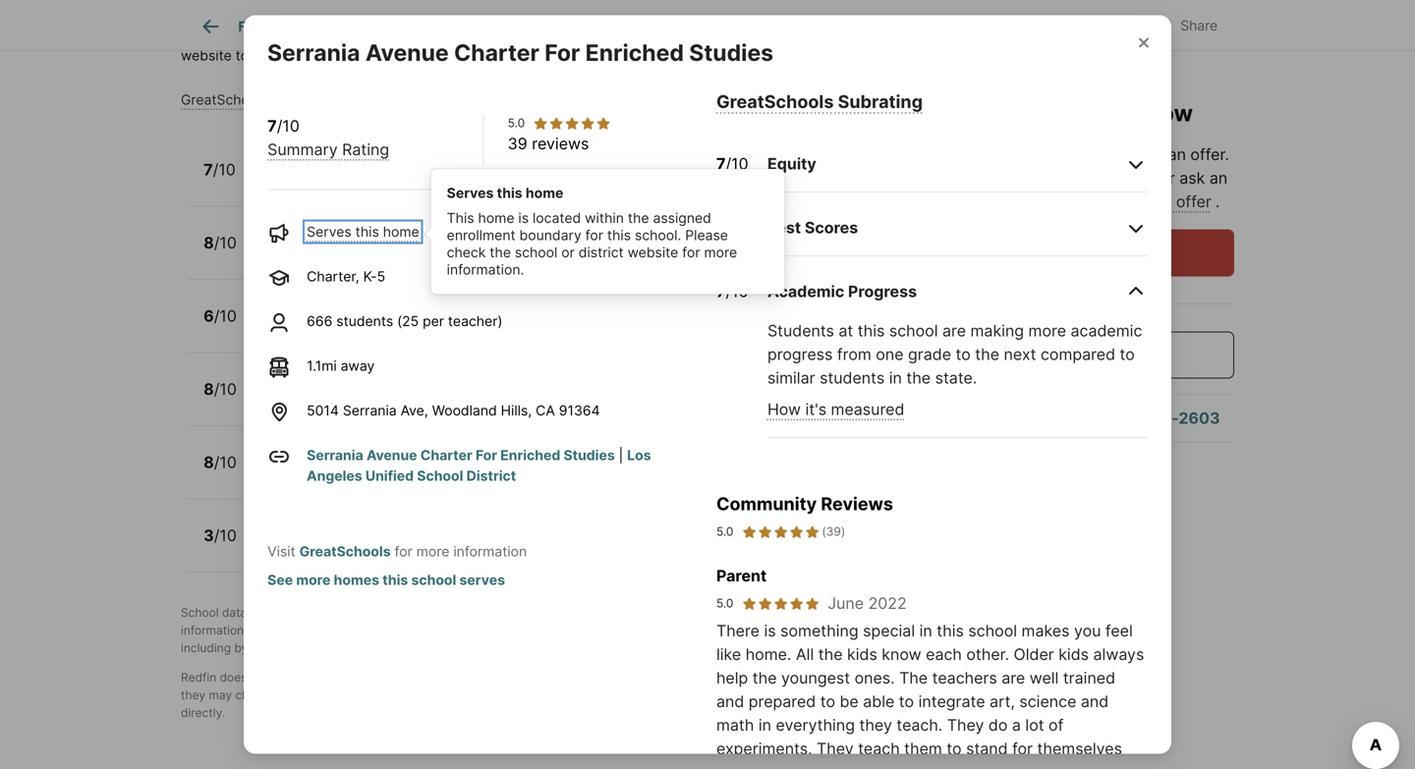 Task type: locate. For each thing, give the bounding box(es) containing it.
1 vertical spatial anyway
[[1102, 243, 1161, 262]]

unified
[[365, 468, 414, 485]]

and inside school service boundaries are intended to be used as a reference only; they may change and are not
[[280, 688, 301, 703]]

this inside serves this home this home is located within the assigned enrollment boundary for this school. please check the school or district website for more information.
[[447, 210, 474, 227]]

them
[[904, 740, 942, 759]]

public, inside lake balboa college preparatory magnet k-12 public, k-12 • choice school • 5.7mi
[[259, 393, 302, 409]]

rating 5.0 out of 5 element for 39 reviews
[[533, 116, 611, 131]]

2 vertical spatial woodland
[[432, 403, 497, 419]]

1 horizontal spatial kids
[[1059, 645, 1089, 665]]

1 vertical spatial district
[[579, 244, 624, 261]]

0 horizontal spatial they
[[817, 740, 854, 759]]

makes
[[1022, 622, 1070, 641]]

are up grade
[[942, 322, 966, 341]]

this home may not be allowing tours right now
[[927, 71, 1193, 127]]

be
[[1141, 71, 1169, 98], [728, 671, 742, 685], [428, 688, 443, 703], [840, 693, 859, 712], [749, 763, 768, 770]]

scores
[[805, 218, 858, 237]]

serrania for serrania avenue charter for enriched studies
[[267, 39, 360, 66]]

0 vertical spatial 5.7mi
[[457, 393, 492, 409]]

enriched inside sherman oaks center for enriched studies public, 4-12 • choice school • 3.6mi
[[459, 225, 528, 244]]

from
[[837, 345, 872, 364]]

website inside the please check the school district website to see all schools serving this home.
[[181, 47, 232, 64]]

this down visit greatschools for more information
[[383, 572, 408, 589]]

public, left 6-
[[259, 319, 302, 336]]

teach
[[858, 740, 900, 759]]

0 horizontal spatial has
[[956, 763, 983, 770]]

school inside lake balboa college preparatory magnet k-12 public, k-12 • choice school • 5.7mi
[[399, 393, 442, 409]]

more
[[704, 244, 737, 261], [1029, 322, 1066, 341], [416, 544, 450, 560], [296, 572, 331, 589]]

schools down conduct
[[402, 641, 445, 656]]

0.7mi
[[473, 319, 508, 336]]

1 horizontal spatial please
[[685, 227, 728, 244]]

kids up only;
[[847, 645, 877, 665]]

home inside serrania avenue charter for enriched studies charter, k-5 • serves this home • 1.1mi
[[429, 173, 465, 190]]

an agent about submitting a backup offer .
[[927, 169, 1228, 211]]

this inside the please check the school district website to see all schools serving this home.
[[403, 47, 427, 64]]

directly.
[[181, 706, 225, 720]]

1 vertical spatial 9-
[[306, 539, 321, 556]]

12 inside sherman oaks center for enriched studies public, 4-12 • choice school • 3.6mi
[[321, 246, 336, 263]]

1 vertical spatial tour
[[1067, 243, 1098, 262]]

12 inside taft charter high charter, 9-12 • serves this home • 1.6mi
[[330, 466, 345, 483]]

woodland
[[181, 27, 249, 43], [259, 298, 336, 317], [432, 403, 497, 419]]

8 inside woodland hills charter academy public, 6-8 • serves this home • 0.7mi
[[321, 319, 329, 336]]

2 vertical spatial the
[[835, 763, 864, 770]]

9- right visit
[[306, 539, 321, 556]]

seller
[[960, 145, 1000, 164]]

the seller has already accepted an offer
[[927, 145, 1225, 164]]

8 /10 for sherman oaks center for enriched studies
[[204, 233, 237, 252]]

grade
[[908, 345, 951, 364]]

0 horizontal spatial .
[[1216, 192, 1220, 211]]

for inside serrania avenue charter for enriched studies charter, k-5 • serves this home • 1.1mi
[[452, 151, 476, 171]]

for
[[545, 39, 580, 66], [452, 151, 476, 171], [431, 225, 456, 244], [476, 447, 497, 464]]

1 horizontal spatial students
[[820, 369, 885, 388]]

. inside . you can request a tour anyway or ask
[[1225, 145, 1229, 164]]

it's
[[805, 400, 827, 419]]

0 vertical spatial offer
[[1191, 145, 1225, 164]]

1 vertical spatial home.
[[746, 645, 791, 665]]

1 horizontal spatial as
[[776, 671, 788, 685]]

home. inside the please check the school district website to see all schools serving this home.
[[431, 47, 471, 64]]

1 vertical spatial they
[[859, 716, 892, 735]]

please inside serves this home this home is located within the assigned enrollment boundary for this school. please check the school or district website for more information.
[[685, 227, 728, 244]]

0 vertical spatial charter,
[[259, 173, 311, 190]]

avenue for serrania avenue charter for enriched studies |
[[367, 447, 417, 464]]

2 vertical spatial 5.0
[[716, 597, 734, 611]]

policy
[[371, 27, 412, 43]]

own
[[497, 624, 521, 638]]

(39)
[[822, 525, 845, 539]]

0 horizontal spatial 5
[[329, 173, 337, 190]]

ask a question
[[1024, 345, 1137, 365]]

enriched for serrania avenue charter for enriched studies |
[[500, 447, 560, 464]]

woodland up 6-
[[259, 298, 336, 317]]

this
[[403, 47, 427, 64], [401, 173, 425, 190], [497, 185, 522, 202], [355, 224, 379, 240], [607, 227, 631, 244], [393, 319, 417, 336], [858, 322, 885, 341], [409, 466, 432, 483], [383, 572, 408, 589], [937, 622, 964, 641], [396, 671, 416, 685]]

5.7mi inside lake balboa college preparatory magnet k-12 public, k-12 • choice school • 5.7mi
[[457, 393, 492, 409]]

0 vertical spatial information
[[453, 544, 527, 560]]

reviews
[[821, 494, 893, 515]]

2 public, from the top
[[259, 319, 302, 336]]

an right ask
[[1210, 169, 1228, 188]]

charter for serrania avenue charter for enriched studies charter, k-5 • serves this home • 1.1mi
[[388, 151, 448, 171]]

1 horizontal spatial in
[[889, 369, 902, 388]]

website down school.
[[628, 244, 678, 261]]

redfin down including
[[181, 671, 216, 685]]

1 vertical spatial in
[[920, 622, 932, 641]]

woodland for hills's
[[181, 27, 249, 43]]

home down serrania avenue charter for enriched studies link
[[436, 466, 473, 483]]

4 public, from the top
[[259, 539, 302, 556]]

share button
[[1136, 4, 1234, 45]]

1 vertical spatial this
[[447, 210, 474, 227]]

guaranteed
[[347, 688, 410, 703]]

charter inside woodland hills charter academy public, 6-8 • serves this home • 0.7mi
[[377, 298, 437, 317]]

0 horizontal spatial in
[[759, 716, 771, 735]]

greatschools up something
[[799, 606, 874, 620]]

0 vertical spatial students
[[336, 313, 393, 330]]

is down use
[[764, 622, 776, 641]]

/10 inside 3 /10 public, 9-12 • choice school • 5.7mi
[[214, 526, 237, 545]]

visit greatschools for more information
[[267, 544, 527, 560]]

1 horizontal spatial has
[[1004, 145, 1030, 164]]

taft charter high charter, 9-12 • serves this home • 1.6mi
[[259, 444, 521, 483]]

rating 5.0 out of 5 element
[[533, 116, 611, 131], [741, 523, 820, 541], [741, 596, 820, 612]]

feed link
[[199, 15, 271, 38]]

parent
[[716, 567, 767, 586]]

anyway inside button
[[1102, 243, 1161, 262]]

0 horizontal spatial home.
[[431, 47, 471, 64]]

5.0 up the desired
[[716, 597, 734, 611]]

1 vertical spatial schools
[[746, 624, 789, 638]]

offer up ask
[[1191, 145, 1225, 164]]

serrania avenue charter for enriched studies element
[[267, 15, 797, 67]]

more inside students at this school are making more academic progress from one grade to the next compared to similar students in the state.
[[1029, 322, 1066, 341]]

has inside there is something special in this school makes you feel like home. all the kids know each other. older kids always help the youngest ones. the teachers are well trained and prepared to be able to integrate art, science and math in everything they teach. they do a lot of experiments. they teach them to stand for themselves and be leaders. the school also has a kindness
[[956, 763, 983, 770]]

there
[[716, 622, 760, 641]]

science
[[1020, 693, 1077, 712]]

k- inside serrania avenue charter for enriched studies charter, k-5 • serves this home • 1.1mi
[[315, 173, 329, 190]]

public, inside 3 /10 public, 9-12 • choice school • 5.7mi
[[259, 539, 302, 556]]

4 tab from the left
[[675, 3, 766, 50]]

to up contact at the right of the page
[[713, 671, 724, 685]]

avenue up the unified
[[367, 447, 417, 464]]

• down high
[[348, 466, 356, 483]]

0 horizontal spatial website
[[181, 47, 232, 64]]

not up 'right'
[[1099, 71, 1136, 98]]

solely
[[500, 27, 540, 43]]

studies
[[689, 39, 774, 66], [552, 151, 611, 171], [531, 225, 590, 244], [564, 447, 615, 464]]

0 horizontal spatial redfin
[[181, 671, 216, 685]]

test scores
[[767, 218, 858, 237]]

school up to
[[489, 671, 527, 685]]

0 horizontal spatial information
[[181, 624, 244, 638]]

7 /10 for students at this school are making more academic progress from one grade to the next compared to similar students in the state.
[[716, 282, 748, 301]]

5.7mi
[[457, 393, 492, 409], [458, 539, 493, 556]]

1 horizontal spatial their
[[672, 624, 698, 638]]

3 public, from the top
[[259, 393, 302, 409]]

serrania up angeles
[[307, 447, 363, 464]]

1 horizontal spatial an
[[1210, 169, 1228, 188]]

avenue up serves this home on the top of page
[[327, 151, 385, 171]]

2 vertical spatial avenue
[[367, 447, 417, 464]]

8 /10 left lake
[[204, 380, 237, 399]]

this down woodland hills's enrollment policy is not based solely on geography.
[[403, 47, 427, 64]]

by inside first step, and conduct their own investigation to determine their desired schools or school districts, including by contacting and visiting the schools themselves.
[[234, 641, 248, 656]]

1 vertical spatial by
[[234, 641, 248, 656]]

• down preparatory
[[446, 393, 453, 409]]

home. up used
[[746, 645, 791, 665]]

may inside this home may not be allowing tours right now
[[1047, 71, 1094, 98]]

school inside school service boundaries are intended to be used as a reference only; they may change and are not
[[489, 671, 527, 685]]

by right provided
[[315, 606, 329, 620]]

5014
[[307, 403, 339, 419]]

an inside an agent about submitting a backup offer .
[[1210, 169, 1228, 188]]

646-
[[1140, 409, 1179, 428]]

1.1mi inside serrania avenue charter for enriched studies charter, k-5 • serves this home • 1.1mi
[[481, 173, 511, 190]]

• down balboa on the left
[[338, 393, 346, 409]]

0 vertical spatial home.
[[431, 47, 471, 64]]

greatschools summary rating link
[[181, 91, 379, 108]]

serves up serves this home on the top of page
[[353, 173, 397, 190]]

charter inside serrania avenue charter for enriched studies charter, k-5 • serves this home • 1.1mi
[[388, 151, 448, 171]]

and up the contacting
[[247, 624, 268, 638]]

not
[[430, 27, 452, 43], [1099, 71, 1136, 98], [250, 671, 269, 685], [325, 688, 343, 703]]

serves inside serves this home this home is located within the assigned enrollment boundary for this school. please check the school or district website for more information.
[[447, 185, 494, 202]]

enriched up located
[[480, 151, 548, 171]]

home up sherman oaks center for enriched studies public, 4-12 • choice school • 3.6mi
[[429, 173, 465, 190]]

1 vertical spatial 5.7mi
[[458, 539, 493, 556]]

anyway down backup in the top right of the page
[[1102, 243, 1161, 262]]

9-
[[315, 466, 330, 483], [306, 539, 321, 556]]

or right endorse
[[321, 671, 332, 685]]

1 horizontal spatial by
[[315, 606, 329, 620]]

choice down college
[[350, 393, 395, 409]]

is up 'boundary'
[[518, 210, 529, 227]]

charter for serrania avenue charter for enriched studies |
[[420, 447, 472, 464]]

1 horizontal spatial 5
[[377, 268, 385, 285]]

1 vertical spatial an
[[1210, 169, 1228, 188]]

within
[[585, 210, 624, 227]]

12
[[321, 246, 336, 263], [592, 371, 610, 390], [320, 393, 334, 409], [330, 466, 345, 483], [321, 539, 335, 556]]

2 vertical spatial choice
[[351, 539, 396, 556]]

8 inside serrania avenue charter for enriched studies dialog
[[716, 218, 727, 237]]

boundary
[[519, 227, 582, 244]]

studies inside serrania avenue charter for enriched studies charter, k-5 • serves this home • 1.1mi
[[552, 151, 611, 171]]

1 vertical spatial 1.1mi
[[307, 358, 337, 375]]

are left intended
[[639, 671, 657, 685]]

39 reviews
[[508, 134, 589, 153]]

district up "greatschools subrating"
[[803, 27, 848, 43]]

0 vertical spatial summary
[[272, 91, 334, 108]]

1 horizontal spatial redfin
[[553, 606, 588, 620]]

offer down ask
[[1176, 192, 1212, 211]]

1.1mi left away on the left of page
[[307, 358, 337, 375]]

charter for serrania avenue charter for enriched studies
[[454, 39, 539, 66]]

tour inside request tour anyway button
[[1067, 243, 1098, 262]]

0 vertical spatial as
[[313, 624, 326, 638]]

0 vertical spatial district
[[803, 27, 848, 43]]

community
[[716, 494, 817, 515]]

2 horizontal spatial enrollment
[[593, 688, 652, 703]]

39
[[508, 134, 528, 153]]

enriched up 3.6mi
[[459, 225, 528, 244]]

a inside an agent about submitting a backup offer .
[[1104, 192, 1113, 211]]

school
[[417, 468, 463, 485], [181, 606, 219, 620], [489, 671, 527, 685]]

the inside first step, and conduct their own investigation to determine their desired schools or school districts, including by contacting and visiting the schools themselves.
[[381, 641, 399, 656]]

school inside 3 /10 public, 9-12 • choice school • 5.7mi
[[400, 539, 443, 556]]

offer for backup
[[1176, 192, 1212, 211]]

2 vertical spatial school
[[489, 671, 527, 685]]

3 tab from the left
[[526, 3, 675, 50]]

12 down balboa on the left
[[320, 393, 334, 409]]

0 vertical spatial they
[[181, 688, 205, 703]]

please right geography.
[[642, 27, 685, 43]]

not down redfin does not endorse or guarantee this information.
[[325, 688, 343, 703]]

5.0 for 39 reviews
[[508, 116, 525, 130]]

their down buyers
[[672, 624, 698, 638]]

the down know
[[899, 669, 928, 688]]

9- inside 3 /10 public, 9-12 • choice school • 5.7mi
[[306, 539, 321, 556]]

woodland inside serrania avenue charter for enriched studies dialog
[[432, 403, 497, 419]]

you
[[1074, 622, 1101, 641]]

to up also
[[947, 740, 962, 759]]

in inside students at this school are making more academic progress from one grade to the next compared to similar students in the state.
[[889, 369, 902, 388]]

be inside this home may not be allowing tours right now
[[1141, 71, 1169, 98]]

see
[[267, 572, 293, 589]]

studies for sherman oaks center for enriched studies public, 4-12 • choice school • 3.6mi
[[531, 225, 590, 244]]

themselves
[[1037, 740, 1122, 759]]

be up contact at the right of the page
[[728, 671, 742, 685]]

0 vertical spatial schools
[[298, 47, 348, 64]]

1.1mi
[[481, 173, 511, 190], [307, 358, 337, 375]]

see more homes this school serves link
[[267, 572, 505, 589]]

are
[[942, 322, 966, 341], [1002, 669, 1025, 688], [639, 671, 657, 685], [304, 688, 322, 703]]

serrania avenue charter for enriched studies charter, k-5 • serves this home • 1.1mi
[[259, 151, 611, 190]]

step,
[[364, 624, 392, 638]]

school up greatschools subrating link on the top of the page
[[757, 27, 800, 43]]

this left per
[[393, 319, 417, 336]]

guarantee
[[336, 671, 392, 685]]

0 horizontal spatial check
[[447, 244, 486, 261]]

please
[[642, 27, 685, 43], [685, 227, 728, 244]]

school down serrania avenue charter for enriched studies link
[[417, 468, 463, 485]]

0 vertical spatial may
[[1047, 71, 1094, 98]]

hills,
[[501, 403, 532, 419]]

0 horizontal spatial 1.1mi
[[307, 358, 337, 375]]

are inside students at this school are making more academic progress from one grade to the next compared to similar students in the state.
[[942, 322, 966, 341]]

school up see more homes this school serves in the left bottom of the page
[[400, 539, 443, 556]]

school down 'boundary'
[[515, 244, 558, 261]]

0 horizontal spatial enrollment
[[295, 27, 368, 43]]

avenue for serrania avenue charter for enriched studies charter, k-5 • serves this home • 1.1mi
[[327, 151, 385, 171]]

leaders.
[[772, 763, 831, 770]]

0 horizontal spatial this
[[447, 210, 474, 227]]

0 horizontal spatial may
[[209, 688, 232, 703]]

1 vertical spatial the
[[899, 669, 928, 688]]

charter, inside serrania avenue charter for enriched studies dialog
[[307, 268, 359, 285]]

k- down summary rating link
[[315, 173, 329, 190]]

by
[[315, 606, 329, 620], [234, 641, 248, 656]]

1 horizontal spatial woodland
[[259, 298, 336, 317]]

serrania for serrania avenue charter for enriched studies |
[[307, 447, 363, 464]]

home up 3.6mi
[[478, 210, 514, 227]]

and up the desired
[[709, 606, 729, 620]]

1 vertical spatial as
[[776, 671, 788, 685]]

0 vertical spatial tour
[[1064, 169, 1094, 188]]

woodland for hills
[[259, 298, 336, 317]]

a inside button
[[1057, 345, 1066, 365]]

5.0 up 39
[[508, 116, 525, 130]]

1 horizontal spatial may
[[1047, 71, 1094, 98]]

serves this home this home is located within the assigned enrollment boundary for this school. please check the school or district website for more information.
[[447, 185, 737, 278]]

1 vertical spatial summary
[[267, 140, 338, 159]]

0 vertical spatial 5.0
[[508, 116, 525, 130]]

k- inside serrania avenue charter for enriched studies dialog
[[363, 268, 377, 285]]

for for serrania avenue charter for enriched studies |
[[476, 447, 497, 464]]

8 right assigned
[[716, 218, 727, 237]]

0 horizontal spatial as
[[313, 624, 326, 638]]

other.
[[966, 645, 1009, 665]]

verify
[[518, 688, 549, 703]]

they up directly.
[[181, 688, 205, 703]]

avenue for serrania avenue charter for enriched studies
[[365, 39, 449, 66]]

8 left taft
[[204, 453, 214, 472]]

• down oaks
[[340, 246, 347, 263]]

ratings
[[271, 624, 310, 638]]

school service boundaries are intended to be used as a reference only; they may change and are not
[[181, 671, 885, 703]]

anyway down accepted
[[1099, 169, 1155, 188]]

0 horizontal spatial woodland
[[181, 27, 249, 43]]

they down everything
[[817, 740, 854, 759]]

1 vertical spatial 5.0
[[716, 525, 734, 539]]

this inside serrania avenue charter for enriched studies charter, k-5 • serves this home • 1.1mi
[[401, 173, 425, 190]]

the down teach
[[835, 763, 864, 770]]

0 horizontal spatial they
[[181, 688, 205, 703]]

ca
[[536, 403, 555, 419]]

serves inside serrania avenue charter for enriched studies charter, k-5 • serves this home • 1.1mi
[[353, 173, 397, 190]]

1 horizontal spatial .
[[1225, 145, 1229, 164]]

enriched inside serrania avenue charter for enriched studies charter, k-5 • serves this home • 1.1mi
[[480, 151, 548, 171]]

choice inside lake balboa college preparatory magnet k-12 public, k-12 • choice school • 5.7mi
[[350, 393, 395, 409]]

8 /10 up 6 /10
[[204, 233, 237, 252]]

website down feed link at the top
[[181, 47, 232, 64]]

teachers
[[932, 669, 997, 688]]

1 vertical spatial information
[[181, 624, 244, 638]]

1 horizontal spatial website
[[628, 244, 678, 261]]

1 vertical spatial offer
[[1176, 192, 1212, 211]]

tab
[[289, 3, 387, 50], [387, 3, 526, 50], [526, 3, 675, 50], [675, 3, 766, 50], [766, 3, 851, 50]]

0 horizontal spatial please
[[642, 27, 685, 43]]

1 horizontal spatial schools
[[402, 641, 445, 656]]

has up the request
[[1004, 145, 1030, 164]]

public, inside sherman oaks center for enriched studies public, 4-12 • choice school • 3.6mi
[[259, 246, 302, 263]]

at
[[839, 322, 853, 341]]

0 vertical spatial they
[[947, 716, 984, 735]]

enriched for serrania avenue charter for enriched studies
[[585, 39, 684, 66]]

greatschools inside , a nonprofit organization. redfin recommends buyers and renters use greatschools information and ratings as a
[[799, 606, 874, 620]]

2 horizontal spatial schools
[[746, 624, 789, 638]]

0 vertical spatial choice
[[351, 246, 396, 263]]

2 vertical spatial rating 5.0 out of 5 element
[[741, 596, 820, 612]]

are up art, at right
[[1002, 669, 1025, 688]]

0 vertical spatial rating 5.0 out of 5 element
[[533, 116, 611, 131]]

home
[[980, 71, 1042, 98], [429, 173, 465, 190], [526, 185, 563, 202], [478, 210, 514, 227], [383, 224, 419, 240], [421, 319, 457, 336], [436, 466, 473, 483]]

0 horizontal spatial an
[[1168, 145, 1186, 164]]

this
[[927, 71, 975, 98], [447, 210, 474, 227]]

5.7mi up serves
[[458, 539, 493, 556]]

serrania inside serrania avenue charter for enriched studies charter, k-5 • serves this home • 1.1mi
[[259, 151, 323, 171]]

summary up 7 /10 summary rating
[[272, 91, 334, 108]]

redfin up investigation
[[553, 606, 588, 620]]

submitting
[[1021, 192, 1099, 211]]

the inside the please check the school district website to see all schools serving this home.
[[732, 27, 753, 43]]

0 vertical spatial school
[[417, 468, 463, 485]]

1 vertical spatial charter,
[[307, 268, 359, 285]]

12 up the homes
[[321, 539, 335, 556]]

to up state.
[[956, 345, 971, 364]]

enrollment down boundaries on the bottom left of page
[[593, 688, 652, 703]]

hills
[[340, 298, 373, 317]]

experiments.
[[716, 740, 812, 759]]

1 horizontal spatial they
[[859, 716, 892, 735]]

may
[[1047, 71, 1094, 98], [209, 688, 232, 703]]

serves inside woodland hills charter academy public, 6-8 • serves this home • 0.7mi
[[345, 319, 389, 336]]

including
[[181, 641, 231, 656]]

enrollment inside guaranteed to be accurate. to verify school enrollment eligibility, contact the school district directly.
[[593, 688, 652, 703]]

5 up woodland hills charter academy public, 6-8 • serves this home • 0.7mi
[[377, 268, 385, 285]]

website inside serves this home this home is located within the assigned enrollment boundary for this school. please check the school or district website for more information.
[[628, 244, 678, 261]]

12 left the unified
[[330, 466, 345, 483]]

for for serrania avenue charter for enriched studies
[[545, 39, 580, 66]]

community reviews
[[716, 494, 893, 515]]

1 vertical spatial may
[[209, 688, 232, 703]]

rating up serves this home on the top of page
[[342, 140, 389, 159]]

june 2022
[[828, 594, 907, 613]]

0 horizontal spatial school
[[181, 606, 219, 620]]

1 horizontal spatial they
[[947, 716, 984, 735]]

charter, down taft
[[259, 466, 311, 483]]

schools inside the please check the school district website to see all schools serving this home.
[[298, 47, 348, 64]]

0 vertical spatial 5
[[329, 173, 337, 190]]

avenue inside serrania avenue charter for enriched studies charter, k-5 • serves this home • 1.1mi
[[327, 151, 385, 171]]

6
[[204, 306, 214, 326]]

2 vertical spatial enrollment
[[593, 688, 652, 703]]

0 vertical spatial redfin
[[553, 606, 588, 620]]

0 vertical spatial 1.1mi
[[481, 173, 511, 190]]

enrollment inside serves this home this home is located within the assigned enrollment boundary for this school. please check the school or district website for more information.
[[447, 227, 516, 244]]

5.7mi down preparatory
[[457, 393, 492, 409]]

0 vertical spatial check
[[689, 27, 728, 43]]

or up backup offer link
[[1160, 169, 1175, 188]]

are down endorse
[[304, 688, 322, 703]]

los angeles unified school district link
[[307, 447, 651, 485]]

charter, down 4-
[[307, 268, 359, 285]]

0 horizontal spatial kids
[[847, 645, 877, 665]]

0 vertical spatial .
[[1225, 145, 1229, 164]]

2 horizontal spatial school
[[489, 671, 527, 685]]

district down 'reference' in the bottom right of the page
[[817, 688, 856, 703]]

a down stand at right
[[987, 763, 996, 770]]

enriched up '1.6mi'
[[500, 447, 560, 464]]

integrate
[[918, 693, 985, 712]]

serves up 4-
[[307, 224, 352, 240]]

studies for serrania avenue charter for enriched studies charter, k-5 • serves this home • 1.1mi
[[552, 151, 611, 171]]

• up the homes
[[339, 539, 347, 556]]

666 students (25 per teacher)
[[307, 313, 503, 330]]

district down within
[[579, 244, 624, 261]]

5 inside serrania avenue charter for enriched studies charter, k-5 • serves this home • 1.1mi
[[329, 173, 337, 190]]

6 /10
[[204, 306, 237, 326]]

may up tours
[[1047, 71, 1094, 98]]

1 public, from the top
[[259, 246, 302, 263]]

information inside serrania avenue charter for enriched studies dialog
[[453, 544, 527, 560]]

1 vertical spatial website
[[628, 244, 678, 261]]

serves down hills
[[345, 319, 389, 336]]



Task type: vqa. For each thing, say whether or not it's contained in the screenshot.
top 'as'
yes



Task type: describe. For each thing, give the bounding box(es) containing it.
greatschools up equity
[[716, 91, 834, 113]]

school for school service boundaries are intended to be used as a reference only; they may change and are not
[[489, 671, 527, 685]]

3.6mi
[[458, 246, 494, 263]]

7 /10 summary rating
[[267, 117, 389, 159]]

and down help
[[716, 693, 744, 712]]

the inside guaranteed to be accurate. to verify school enrollment eligibility, contact the school district directly.
[[756, 688, 774, 703]]

rating 5.0 out of 5 element for june 2022
[[741, 596, 820, 612]]

to down 'reference' in the bottom right of the page
[[820, 693, 835, 712]]

(818) 646-2603
[[1095, 409, 1220, 428]]

school inside los angeles unified school district
[[417, 468, 463, 485]]

students inside students at this school are making more academic progress from one grade to the next compared to similar students in the state.
[[820, 369, 885, 388]]

taft
[[259, 444, 289, 463]]

. you can request a tour anyway or ask
[[927, 145, 1229, 188]]

this inside this home may not be allowing tours right now
[[927, 71, 975, 98]]

and down trained
[[1081, 693, 1109, 712]]

8 for lake balboa college preparatory magnet k-12
[[204, 380, 214, 399]]

first step, and conduct their own investigation to determine their desired schools or school districts, including by contacting and visiting the schools themselves.
[[181, 624, 895, 656]]

or inside serves this home this home is located within the assigned enrollment boundary for this school. please check the school or district website for more information.
[[561, 244, 575, 261]]

investigation
[[524, 624, 595, 638]]

and up redfin does not endorse or guarantee this information.
[[314, 641, 335, 656]]

to inside school service boundaries are intended to be used as a reference only; they may change and are not
[[713, 671, 724, 685]]

buyers
[[667, 606, 705, 620]]

0 vertical spatial an
[[1168, 145, 1186, 164]]

is inside serves this home this home is located within the assigned enrollment boundary for this school. please check the school or district website for more information.
[[518, 210, 529, 227]]

high
[[356, 444, 392, 463]]

not inside this home may not be allowing tours right now
[[1099, 71, 1136, 98]]

serrania down college
[[343, 403, 397, 419]]

to inside guaranteed to be accurate. to verify school enrollment eligibility, contact the school district directly.
[[414, 688, 425, 703]]

please inside the please check the school district website to see all schools serving this home.
[[642, 27, 685, 43]]

1.1mi inside serrania avenue charter for enriched studies dialog
[[307, 358, 337, 375]]

this inside there is something special in this school makes you feel like home. all the kids know each other. older kids always help the youngest ones. the teachers are well trained and prepared to be able to integrate art, science and math in everything they teach. they do a lot of experiments. they teach them to stand for themselves and be leaders. the school also has a kindness
[[937, 622, 964, 641]]

lot
[[1025, 716, 1044, 735]]

sherman
[[259, 225, 328, 244]]

/10 inside 7 /10 summary rating
[[277, 117, 300, 136]]

school down service
[[553, 688, 589, 703]]

8 for taft charter high
[[204, 453, 214, 472]]

determine
[[613, 624, 669, 638]]

they inside school service boundaries are intended to be used as a reference only; they may change and are not
[[181, 688, 205, 703]]

and down the ,
[[395, 624, 416, 638]]

only;
[[858, 671, 885, 685]]

geography.
[[563, 27, 639, 43]]

lake balboa college preparatory magnet k-12 public, k-12 • choice school • 5.7mi
[[259, 371, 610, 409]]

to down academic
[[1120, 345, 1135, 364]]

visiting
[[338, 641, 377, 656]]

based
[[455, 27, 497, 43]]

district inside the please check the school district website to see all schools serving this home.
[[803, 27, 848, 43]]

,
[[407, 606, 410, 620]]

0 vertical spatial by
[[315, 606, 329, 620]]

is right policy
[[415, 27, 426, 43]]

7 /10 left equity
[[716, 154, 748, 174]]

tour inside . you can request a tour anyway or ask
[[1064, 169, 1094, 188]]

know
[[882, 645, 921, 665]]

for down assigned
[[682, 244, 700, 261]]

not inside school service boundaries are intended to be used as a reference only; they may change and are not
[[325, 688, 343, 703]]

a inside . you can request a tour anyway or ask
[[1051, 169, 1060, 188]]

prepared
[[749, 693, 816, 712]]

5 tab from the left
[[766, 3, 851, 50]]

school down teach
[[868, 763, 917, 770]]

all
[[280, 47, 294, 64]]

school inside sherman oaks center for enriched studies public, 4-12 • choice school • 3.6mi
[[400, 246, 443, 263]]

school up other. at the right bottom of the page
[[968, 622, 1017, 641]]

eligibility,
[[655, 688, 707, 703]]

1 tab from the left
[[289, 3, 387, 50]]

for for serrania avenue charter for enriched studies charter, k-5 • serves this home • 1.1mi
[[452, 151, 476, 171]]

academic progress button
[[767, 265, 1148, 320]]

endorse
[[272, 671, 318, 685]]

this down within
[[607, 227, 631, 244]]

ask
[[1024, 345, 1054, 365]]

be inside guaranteed to be accurate. to verify school enrollment eligibility, contact the school district directly.
[[428, 688, 443, 703]]

ave,
[[401, 403, 428, 419]]

or inside . you can request a tour anyway or ask
[[1160, 169, 1175, 188]]

to up teach.
[[899, 693, 914, 712]]

this up guaranteed at the left of the page
[[396, 671, 416, 685]]

school for school data is provided by greatschools
[[181, 606, 219, 620]]

to inside first step, and conduct their own investigation to determine their desired schools or school districts, including by contacting and visiting the schools themselves.
[[598, 624, 609, 638]]

8 /10 for taft charter high
[[204, 453, 237, 472]]

for up see more homes this school serves in the left bottom of the page
[[395, 544, 413, 560]]

located
[[533, 210, 581, 227]]

used
[[745, 671, 772, 685]]

request tour anyway button
[[927, 229, 1234, 277]]

8 for sherman oaks center for enriched studies
[[204, 233, 214, 252]]

greatschools summary rating
[[181, 91, 379, 108]]

recommends
[[592, 606, 664, 620]]

anyway inside . you can request a tour anyway or ask
[[1099, 169, 1155, 188]]

as inside , a nonprofit organization. redfin recommends buyers and renters use greatschools information and ratings as a
[[313, 624, 326, 638]]

this inside students at this school are making more academic progress from one grade to the next compared to similar students in the state.
[[858, 322, 885, 341]]

school inside serves this home this home is located within the assigned enrollment boundary for this school. please check the school or district website for more information.
[[515, 244, 558, 261]]

this up charter, k-5
[[355, 224, 379, 240]]

backup offer link
[[1117, 192, 1212, 211]]

9- inside taft charter high charter, 9-12 • serves this home • 1.6mi
[[315, 466, 330, 483]]

greatschools up the homes
[[299, 544, 391, 560]]

public, inside woodland hills charter academy public, 6-8 • serves this home • 0.7mi
[[259, 319, 302, 336]]

• right 666
[[333, 319, 341, 336]]

0 vertical spatial has
[[1004, 145, 1030, 164]]

k- down balboa on the left
[[306, 393, 320, 409]]

0 vertical spatial enrollment
[[295, 27, 368, 43]]

test scores button
[[767, 201, 1148, 257]]

12 up 91364
[[592, 371, 610, 390]]

of
[[1049, 716, 1064, 735]]

0 horizontal spatial students
[[336, 313, 393, 330]]

away
[[341, 358, 375, 375]]

rating inside 7 /10 summary rating
[[342, 140, 389, 159]]

school inside students at this school are making more academic progress from one grade to the next compared to similar students in the state.
[[889, 322, 938, 341]]

tours
[[1025, 99, 1083, 127]]

5 inside serrania avenue charter for enriched studies dialog
[[377, 268, 385, 285]]

change
[[235, 688, 276, 703]]

(25
[[397, 313, 419, 330]]

equity button
[[767, 137, 1148, 193]]

serves inside taft charter high charter, 9-12 • serves this home • 1.6mi
[[360, 466, 405, 483]]

able
[[863, 693, 895, 712]]

12 inside 3 /10 public, 9-12 • choice school • 5.7mi
[[321, 539, 335, 556]]

home inside woodland hills charter academy public, 6-8 • serves this home • 0.7mi
[[421, 319, 457, 336]]

school up nonprofit
[[411, 572, 456, 589]]

1 their from the left
[[469, 624, 494, 638]]

does
[[220, 671, 247, 685]]

2 vertical spatial in
[[759, 716, 771, 735]]

a inside school service boundaries are intended to be used as a reference only; they may change and are not
[[792, 671, 798, 685]]

this down 39
[[497, 185, 522, 202]]

1 kids from the left
[[847, 645, 877, 665]]

academic progress
[[767, 282, 917, 301]]

not left based
[[430, 27, 452, 43]]

sherman oaks center for enriched studies public, 4-12 • choice school • 3.6mi
[[259, 225, 590, 263]]

for for sherman oaks center for enriched studies public, 4-12 • choice school • 3.6mi
[[431, 225, 456, 244]]

7 /10 for charter, k-5 • serves this home • 1.1mi
[[204, 160, 236, 179]]

also
[[922, 763, 952, 770]]

a left lot
[[1012, 716, 1021, 735]]

a left first
[[329, 624, 336, 638]]

choice inside 3 /10 public, 9-12 • choice school • 5.7mi
[[351, 539, 396, 556]]

greatschools down see
[[181, 91, 268, 108]]

guaranteed to be accurate. to verify school enrollment eligibility, contact the school district directly.
[[181, 688, 856, 720]]

redfin does not endorse or guarantee this information.
[[181, 671, 485, 685]]

for inside there is something special in this school makes you feel like home. all the kids know each other. older kids always help the youngest ones. the teachers are well trained and prepared to be able to integrate art, science and math in everything they teach. they do a lot of experiments. they teach them to stand for themselves and be leaders. the school also has a kindness
[[1012, 740, 1033, 759]]

4-
[[306, 246, 321, 263]]

request
[[1000, 243, 1063, 262]]

. inside an agent about submitting a backup offer .
[[1216, 192, 1220, 211]]

conduct
[[420, 624, 465, 638]]

• up nonprofit
[[447, 539, 454, 556]]

enriched for sherman oaks center for enriched studies public, 4-12 • choice school • 3.6mi
[[459, 225, 528, 244]]

charter for woodland hills charter academy public, 6-8 • serves this home • 0.7mi
[[377, 298, 437, 317]]

studies for serrania avenue charter for enriched studies
[[689, 39, 774, 66]]

• down academy
[[461, 319, 469, 336]]

reviews
[[532, 134, 589, 153]]

1 vertical spatial rating 5.0 out of 5 element
[[741, 523, 820, 541]]

school down youngest in the right of the page
[[777, 688, 814, 703]]

charter, k-5
[[307, 268, 385, 285]]

1 vertical spatial redfin
[[181, 671, 216, 685]]

summary rating link
[[267, 140, 389, 159]]

always
[[1093, 645, 1144, 665]]

a right the ,
[[413, 606, 420, 620]]

2 tab from the left
[[387, 3, 526, 50]]

more up see more homes this school serves in the left bottom of the page
[[416, 544, 450, 560]]

8 /10 inside serrania avenue charter for enriched studies dialog
[[716, 218, 750, 237]]

not up change
[[250, 671, 269, 685]]

this inside taft charter high charter, 9-12 • serves this home • 1.6mi
[[409, 466, 432, 483]]

are inside there is something special in this school makes you feel like home. all the kids know each other. older kids always help the youngest ones. the teachers are well trained and prepared to be able to integrate art, science and math in everything they teach. they do a lot of experiments. they teach them to stand for themselves and be leaders. the school also has a kindness
[[1002, 669, 1025, 688]]

and down experiments.
[[716, 763, 744, 770]]

be down experiments.
[[749, 763, 768, 770]]

1 vertical spatial information.
[[419, 671, 485, 685]]

• down serrania avenue charter for enriched studies |
[[477, 466, 484, 483]]

offer for an
[[1191, 145, 1225, 164]]

0 vertical spatial the
[[927, 145, 955, 164]]

how it's measured
[[767, 400, 905, 419]]

home. inside there is something special in this school makes you feel like home. all the kids know each other. older kids always help the youngest ones. the teachers are well trained and prepared to be able to integrate art, science and math in everything they teach. they do a lot of experiments. they teach them to stand for themselves and be leaders. the school also has a kindness
[[746, 645, 791, 665]]

they inside there is something special in this school makes you feel like home. all the kids know each other. older kids always help the youngest ones. the teachers are well trained and prepared to be able to integrate art, science and math in everything they teach. they do a lot of experiments. they teach them to stand for themselves and be leaders. the school also has a kindness
[[859, 716, 892, 735]]

district inside guaranteed to be accurate. to verify school enrollment eligibility, contact the school district directly.
[[817, 688, 856, 703]]

enriched for serrania avenue charter for enriched studies charter, k-5 • serves this home • 1.1mi
[[480, 151, 548, 171]]

may inside school service boundaries are intended to be used as a reference only; they may change and are not
[[209, 688, 232, 703]]

equity
[[767, 154, 816, 174]]

summary inside 7 /10 summary rating
[[267, 140, 338, 159]]

information inside , a nonprofit organization. redfin recommends buyers and renters use greatschools information and ratings as a
[[181, 624, 244, 638]]

• down summary rating link
[[341, 173, 349, 190]]

home up located
[[526, 185, 563, 202]]

for down within
[[585, 227, 603, 244]]

home inside this home may not be allowing tours right now
[[980, 71, 1042, 98]]

• up 3.6mi
[[469, 173, 477, 190]]

teacher)
[[448, 313, 503, 330]]

charter, inside taft charter high charter, 9-12 • serves this home • 1.6mi
[[259, 466, 311, 483]]

los
[[627, 447, 651, 464]]

stand
[[966, 740, 1008, 759]]

(818) 646-2603 link
[[1095, 409, 1220, 428]]

5.7mi inside 3 /10 public, 9-12 • choice school • 5.7mi
[[458, 539, 493, 556]]

ask
[[1180, 169, 1205, 188]]

studies for serrania avenue charter for enriched studies |
[[564, 447, 615, 464]]

school inside first step, and conduct their own investigation to determine their desired schools or school districts, including by contacting and visiting the schools themselves.
[[807, 624, 843, 638]]

0 vertical spatial rating
[[337, 91, 379, 108]]

district
[[466, 468, 516, 485]]

greatschools up step,
[[332, 606, 407, 620]]

8 /10 for lake balboa college preparatory magnet k-12
[[204, 380, 237, 399]]

academic
[[767, 282, 844, 301]]

redfin inside , a nonprofit organization. redfin recommends buyers and renters use greatschools information and ratings as a
[[553, 606, 588, 620]]

home right oaks
[[383, 224, 419, 240]]

be left able at the bottom right
[[840, 693, 859, 712]]

art,
[[990, 693, 1015, 712]]

is inside there is something special in this school makes you feel like home. all the kids know each other. older kids always help the youngest ones. the teachers are well trained and prepared to be able to integrate art, science and math in everything they teach. they do a lot of experiments. they teach them to stand for themselves and be leaders. the school also has a kindness
[[764, 622, 776, 641]]

2 their from the left
[[672, 624, 698, 638]]

academic
[[1071, 322, 1142, 341]]

2 kids from the left
[[1059, 645, 1089, 665]]

students
[[767, 322, 834, 341]]

666
[[307, 313, 333, 330]]

as inside school service boundaries are intended to be used as a reference only; they may change and are not
[[776, 671, 788, 685]]

this inside woodland hills charter academy public, 6-8 • serves this home • 0.7mi
[[393, 319, 417, 336]]

backup
[[1117, 192, 1172, 211]]

there is something special in this school makes you feel like home. all the kids know each other. older kids always help the youngest ones. the teachers are well trained and prepared to be able to integrate art, science and math in everything they teach. they do a lot of experiments. they teach them to stand for themselves and be leaders. the school also has a kindness
[[716, 622, 1144, 770]]

all
[[796, 645, 814, 665]]

accurate.
[[446, 688, 498, 703]]

7 inside 7 /10 summary rating
[[267, 117, 277, 136]]

serrania for serrania avenue charter for enriched studies charter, k-5 • serves this home • 1.1mi
[[259, 151, 323, 171]]

is right data
[[250, 606, 259, 620]]

|
[[619, 447, 623, 464]]

visit
[[267, 544, 296, 560]]

more right see
[[296, 572, 331, 589]]

home inside taft charter high charter, 9-12 • serves this home • 1.6mi
[[436, 466, 473, 483]]

k- up 91364
[[575, 371, 592, 390]]

woodland hills charter academy public, 6-8 • serves this home • 0.7mi
[[259, 298, 513, 336]]

serrania avenue charter for enriched studies dialog
[[244, 15, 1171, 770]]

2022
[[868, 594, 907, 613]]

already
[[1035, 145, 1090, 164]]

serrania avenue charter for enriched studies |
[[307, 447, 627, 464]]

check inside serves this home this home is located within the assigned enrollment boundary for this school. please check the school or district website for more information.
[[447, 244, 486, 261]]

measured
[[831, 400, 905, 419]]

see more homes this school serves
[[267, 572, 505, 589]]

feed tab list
[[181, 0, 867, 50]]

choice inside sherman oaks center for enriched studies public, 4-12 • choice school • 3.6mi
[[351, 246, 396, 263]]

math
[[716, 716, 754, 735]]

to inside the please check the school district website to see all schools serving this home.
[[236, 47, 249, 64]]

• left 3.6mi
[[447, 246, 455, 263]]

be inside school service boundaries are intended to be used as a reference only; they may change and are not
[[728, 671, 742, 685]]

assigned
[[653, 210, 711, 227]]

or inside first step, and conduct their own investigation to determine their desired schools or school districts, including by contacting and visiting the schools themselves.
[[792, 624, 803, 638]]

2 vertical spatial schools
[[402, 641, 445, 656]]

subrating
[[838, 91, 923, 113]]

ask a question button
[[927, 332, 1234, 379]]

school inside the please check the school district website to see all schools serving this home.
[[757, 27, 800, 43]]

greatschools subrating link
[[716, 91, 923, 113]]

5.0 for june 2022
[[716, 597, 734, 611]]



